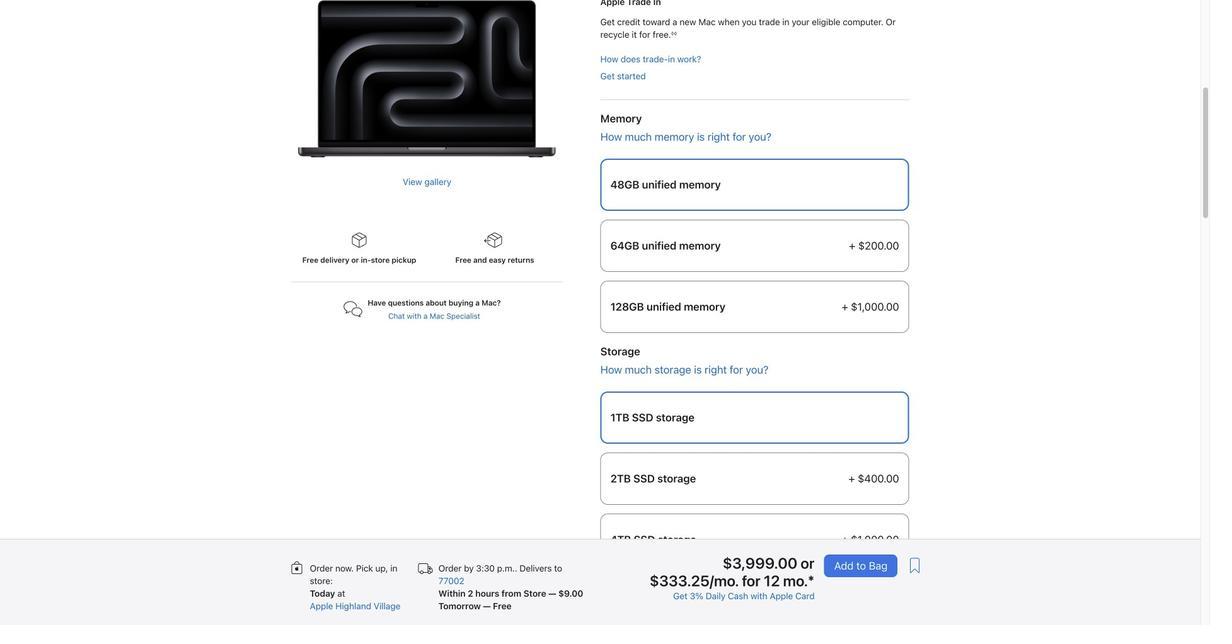 Task type: describe. For each thing, give the bounding box(es) containing it.
1 plus text field from the top
[[849, 240, 855, 252]]

applestorepickup image
[[289, 562, 305, 577]]

add to saved items image
[[904, 555, 926, 577]]



Task type: locate. For each thing, give the bounding box(es) containing it.
boxtruck image
[[418, 562, 433, 577]]

0 vertical spatial plus text field
[[842, 301, 848, 314]]

1 plus text field from the top
[[842, 301, 848, 314]]

2 plus text field from the top
[[842, 534, 848, 547]]

2 plus text field from the top
[[848, 473, 855, 486]]

16-inch macbook pro, open, display, thin bezel, facetime hd camera, raised feet, rounded corners, space black image
[[291, 0, 556, 158]]

plus text field
[[849, 240, 855, 252], [848, 473, 855, 486]]

0 vertical spatial plus text field
[[849, 240, 855, 252]]

plus text field for 2nd plus text field
[[842, 534, 848, 547]]

plus text field
[[842, 301, 848, 314], [842, 534, 848, 547]]

1 vertical spatial plus text field
[[842, 534, 848, 547]]

plus text field for second plus text field from the bottom
[[842, 301, 848, 314]]

1 vertical spatial plus text field
[[848, 473, 855, 486]]



Task type: vqa. For each thing, say whether or not it's contained in the screenshot.
"$99.00"
no



